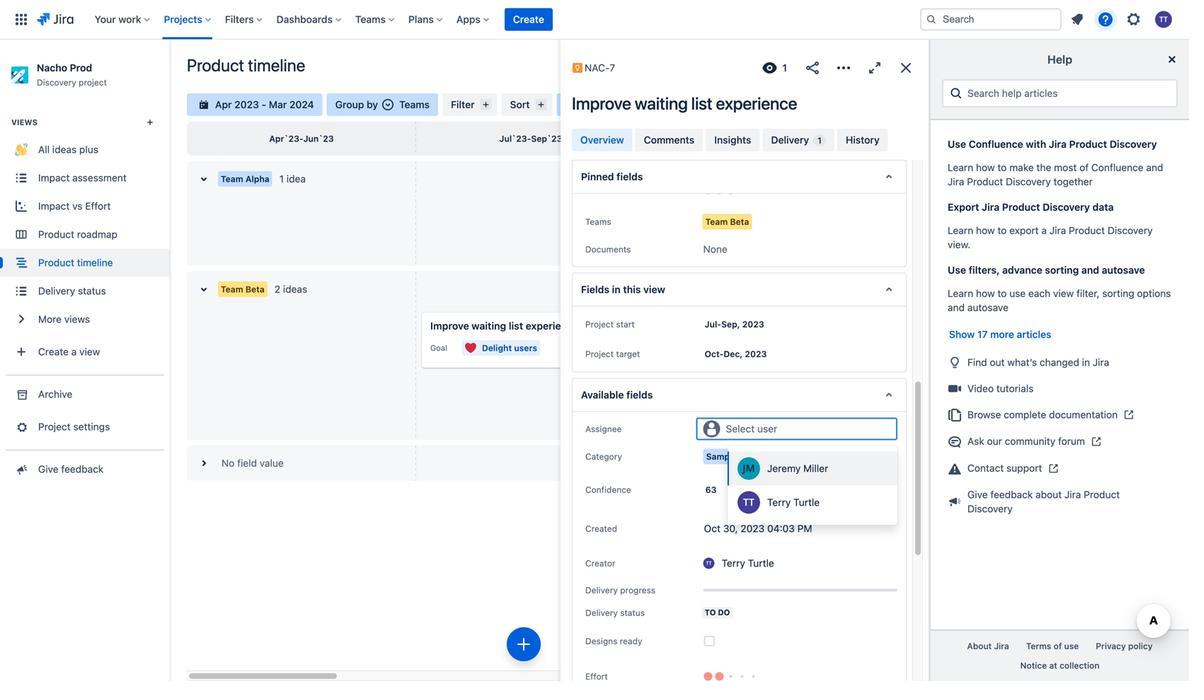 Task type: describe. For each thing, give the bounding box(es) containing it.
created
[[585, 524, 617, 534]]

nac-
[[585, 62, 610, 74]]

calendar image
[[195, 96, 212, 113]]

filters
[[225, 13, 254, 25]]

your work
[[95, 13, 141, 25]]

0 horizontal spatial improve
[[430, 320, 469, 332]]

2 vertical spatial 1
[[279, 173, 284, 185]]

1 horizontal spatial in
[[1082, 357, 1090, 368]]

notice at collection link
[[1012, 657, 1108, 676]]

0 vertical spatial terry turtle
[[767, 497, 820, 509]]

expand image
[[867, 59, 884, 76]]

learn for learn how to use each view filter, sorting options and autosave
[[948, 288, 974, 299]]

discovery inside learn how to make the most of confluence and jira product discovery together
[[1006, 176, 1051, 188]]

ideas for sample
[[740, 452, 762, 462]]

63
[[706, 485, 717, 495]]

use for use confluence with jira product discovery
[[948, 138, 966, 150]]

value
[[585, 185, 607, 195]]

1 horizontal spatial improve
[[572, 93, 631, 113]]

designs ready button
[[581, 633, 647, 650]]

help
[[1048, 53, 1073, 66]]

1 vertical spatial teams
[[399, 99, 430, 110]]

project for project settings
[[38, 421, 71, 433]]

export
[[948, 201, 979, 213]]

documents
[[585, 245, 631, 254]]

2 horizontal spatial teams
[[585, 217, 611, 227]]

jeremy miller
[[767, 463, 828, 475]]

use inside learn how to use each view filter, sorting options and autosave
[[1010, 288, 1026, 299]]

terms of use link
[[1018, 637, 1088, 657]]

banner containing your work
[[0, 0, 1189, 40]]

0 horizontal spatial in
[[612, 284, 621, 295]]

create for create a view
[[38, 346, 69, 358]]

dashboards
[[277, 13, 333, 25]]

show 17 more articles button
[[942, 326, 1059, 343]]

project start
[[585, 320, 635, 329]]

your
[[95, 13, 116, 25]]

comments button
[[636, 129, 703, 152]]

impact vs effort link
[[0, 192, 170, 221]]

autosave inside learn how to use each view filter, sorting options and autosave
[[968, 302, 1009, 314]]

0 vertical spatial sorting
[[1045, 264, 1079, 276]]

created button
[[581, 521, 622, 538]]

project settings image
[[14, 420, 29, 434]]

1 horizontal spatial timeline
[[248, 55, 305, 75]]

jul`23-sep`23
[[499, 134, 562, 144]]

fields for pinned fields
[[617, 171, 643, 183]]

views
[[64, 314, 90, 325]]

group
[[335, 99, 364, 110]]

help image
[[1097, 11, 1114, 28]]

jira inside about jira button
[[994, 642, 1009, 652]]

filter button
[[442, 93, 497, 116]]

oct-
[[705, 349, 724, 359]]

current project sidebar image
[[154, 57, 185, 85]]

to for export
[[998, 225, 1007, 236]]

more
[[991, 329, 1014, 341]]

1 vertical spatial experience
[[526, 320, 578, 332]]

designs ready
[[585, 637, 643, 647]]

more
[[38, 314, 62, 325]]

overview
[[581, 134, 624, 146]]

1 button
[[760, 57, 793, 79]]

delivery status inside delivery status link
[[38, 285, 106, 297]]

close image
[[1164, 51, 1181, 68]]

all ideas plus
[[38, 144, 98, 155]]

your profile and settings image
[[1155, 11, 1172, 28]]

value
[[260, 458, 284, 469]]

product inside learn how to export a jira product discovery view.
[[1069, 225, 1105, 236]]

about
[[1036, 489, 1062, 501]]

jul`23-
[[499, 134, 531, 144]]

2023 for oct-
[[745, 349, 767, 359]]

show 17 more articles
[[949, 329, 1052, 341]]

and inside learn how to use each view filter, sorting options and autosave
[[948, 302, 965, 314]]

history
[[846, 134, 880, 146]]

advance
[[1002, 264, 1043, 276]]

by
[[367, 99, 378, 110]]

tutorials
[[997, 383, 1034, 395]]

notice
[[1021, 661, 1047, 671]]

project start button
[[581, 316, 639, 333]]

product up export
[[1002, 201, 1040, 213]]

0 vertical spatial turtle
[[794, 497, 820, 509]]

sorting inside learn how to use each view filter, sorting options and autosave
[[1103, 288, 1135, 299]]

find out what's changed in jira
[[968, 357, 1110, 368]]

0 horizontal spatial list
[[509, 320, 523, 332]]

to for make
[[998, 162, 1007, 173]]

2023 inside button
[[234, 99, 259, 110]]

1 horizontal spatial experience
[[716, 93, 797, 113]]

team for 1 idea
[[221, 174, 243, 184]]

to
[[705, 608, 716, 618]]

product inside the give feedback about jira product discovery
[[1084, 489, 1120, 501]]

0 vertical spatial improve waiting list experience
[[572, 93, 797, 113]]

delivery status inside delivery status popup button
[[585, 608, 645, 618]]

product up most
[[1069, 138, 1107, 150]]

ask our community forum link
[[942, 429, 1178, 456]]

1 horizontal spatial waiting
[[635, 93, 688, 113]]

forum
[[1058, 436, 1085, 448]]

0 horizontal spatial confluence
[[969, 138, 1024, 150]]

privacy policy link
[[1088, 637, 1161, 657]]

policy
[[1128, 642, 1153, 652]]

discovery inside "nacho prod discovery project"
[[37, 77, 76, 87]]

impact assessment link
[[0, 164, 170, 192]]

2024
[[289, 99, 314, 110]]

miller
[[804, 463, 828, 475]]

plans button
[[404, 8, 448, 31]]

sep`23
[[531, 134, 562, 144]]

1 vertical spatial team
[[706, 217, 728, 227]]

use filters, advance sorting and autosave
[[948, 264, 1145, 276]]

no field value
[[222, 458, 284, 469]]

category button
[[581, 448, 626, 465]]

view inside dropdown button
[[79, 346, 100, 358]]

:heart: image
[[465, 343, 476, 354]]

category
[[585, 452, 622, 462]]

multi select dropdown image
[[382, 99, 394, 110]]

1 vertical spatial turtle
[[748, 558, 774, 570]]

add ideas image
[[515, 636, 532, 653]]

data
[[1093, 201, 1114, 213]]

jira product discovery navigation element
[[0, 40, 170, 682]]

status inside group
[[78, 285, 106, 297]]

at
[[1050, 661, 1058, 671]]

none
[[703, 243, 728, 255]]

create for create
[[513, 13, 544, 25]]

0 horizontal spatial of
[[1054, 642, 1062, 652]]

smb
[[792, 153, 811, 163]]

plus
[[79, 144, 98, 155]]

pm
[[798, 523, 812, 535]]

mar
[[269, 99, 287, 110]]

all
[[38, 144, 50, 155]]

creator button
[[581, 555, 620, 572]]

1 vertical spatial beta
[[246, 285, 265, 295]]

startups
[[823, 153, 859, 163]]

sep,
[[721, 320, 740, 329]]

0 vertical spatial product timeline
[[187, 55, 305, 75]]

1 vertical spatial use
[[1065, 642, 1079, 652]]

privacy policy
[[1096, 642, 1153, 652]]

1 vertical spatial team beta
[[221, 285, 265, 295]]

most
[[1054, 162, 1077, 173]]

of inside learn how to make the most of confluence and jira product discovery together
[[1080, 162, 1089, 173]]

ask
[[968, 436, 985, 448]]

nacho prod discovery project
[[37, 62, 107, 87]]

learn for learn how to export a jira product discovery view.
[[948, 225, 974, 236]]

1 vertical spatial improve waiting list experience
[[430, 320, 578, 332]]

1 vertical spatial and
[[1082, 264, 1100, 276]]

17
[[978, 329, 988, 341]]

teams button for documents popup button
[[581, 213, 616, 230]]

0 horizontal spatial waiting
[[472, 320, 506, 332]]

jira inside find out what's changed in jira link
[[1093, 357, 1110, 368]]

status inside popup button
[[620, 608, 645, 618]]

project for project target
[[585, 349, 614, 359]]

browse complete documentation
[[968, 409, 1118, 421]]

product up apr
[[187, 55, 244, 75]]

delivery progress
[[585, 586, 656, 596]]



Task type: locate. For each thing, give the bounding box(es) containing it.
0 vertical spatial confluence
[[969, 138, 1024, 150]]

jira inside learn how to make the most of confluence and jira product discovery together
[[948, 176, 965, 188]]

1 how from the top
[[976, 162, 995, 173]]

1 vertical spatial delivery status
[[585, 608, 645, 618]]

impact inside impact vs effort link
[[38, 200, 70, 212]]

waiting up "comments" at the top
[[635, 93, 688, 113]]

jeremy
[[767, 463, 801, 475]]

discovery down contact
[[968, 503, 1013, 515]]

of right terms
[[1054, 642, 1062, 652]]

progress
[[620, 586, 656, 596]]

1 horizontal spatial create
[[513, 13, 544, 25]]

fields inside pinned fields element
[[617, 171, 643, 183]]

2 how from the top
[[976, 225, 995, 236]]

team left 2 ideas
[[221, 285, 243, 295]]

1 vertical spatial waiting
[[472, 320, 506, 332]]

learn inside learn how to use each view filter, sorting options and autosave
[[948, 288, 974, 299]]

terry turtle up pm
[[767, 497, 820, 509]]

confluence up the data
[[1092, 162, 1144, 173]]

give for give feedback
[[38, 464, 58, 475]]

discovery inside learn how to export a jira product discovery view.
[[1108, 225, 1153, 236]]

to left make
[[998, 162, 1007, 173]]

team
[[221, 174, 243, 184], [706, 217, 728, 227], [221, 285, 243, 295]]

:heart: image
[[465, 343, 476, 354]]

delivery status up views
[[38, 285, 106, 297]]

1 horizontal spatial give
[[968, 489, 988, 501]]

delight
[[482, 343, 512, 353]]

0 vertical spatial beta
[[730, 217, 749, 227]]

autosave up options
[[1102, 264, 1145, 276]]

ready
[[620, 637, 643, 647]]

give inside the give feedback about jira product discovery
[[968, 489, 988, 501]]

terry down 30,
[[722, 558, 745, 570]]

notice at collection
[[1021, 661, 1100, 671]]

impact down all
[[38, 172, 70, 184]]

teams button for apps dropdown button
[[351, 8, 400, 31]]

0 vertical spatial list
[[691, 93, 713, 113]]

confidence button
[[581, 482, 636, 499]]

sorting up learn how to use each view filter, sorting options and autosave
[[1045, 264, 1079, 276]]

2 horizontal spatial view
[[1053, 288, 1074, 299]]

use
[[1010, 288, 1026, 299], [1065, 642, 1079, 652]]

how for confluence
[[976, 162, 995, 173]]

a right export
[[1042, 225, 1047, 236]]

1 horizontal spatial status
[[620, 608, 645, 618]]

2 vertical spatial ideas
[[740, 452, 762, 462]]

nacho
[[37, 62, 67, 74]]

find
[[968, 357, 987, 368]]

delivery up delivery status popup button
[[585, 586, 618, 596]]

0 vertical spatial terry
[[767, 497, 791, 509]]

2 vertical spatial team
[[221, 285, 243, 295]]

feedback down contact support
[[991, 489, 1033, 501]]

0 horizontal spatial experience
[[526, 320, 578, 332]]

fields for fields
[[565, 99, 593, 110]]

3 to from the top
[[998, 288, 1007, 299]]

1 horizontal spatial a
[[1042, 225, 1047, 236]]

create inside dropdown button
[[38, 346, 69, 358]]

beta left 2 ideas
[[246, 285, 265, 295]]

designs
[[585, 637, 618, 647]]

2 vertical spatial project
[[38, 421, 71, 433]]

1 horizontal spatial turtle
[[794, 497, 820, 509]]

a inside create a view dropdown button
[[71, 346, 77, 358]]

ideas inside 'link'
[[52, 144, 77, 155]]

confluence up make
[[969, 138, 1024, 150]]

0 horizontal spatial a
[[71, 346, 77, 358]]

sorting right 'filter,'
[[1103, 288, 1135, 299]]

impact inside 'impact assessment' link
[[38, 172, 70, 184]]

0 vertical spatial team
[[221, 174, 243, 184]]

discovery inside the give feedback about jira product discovery
[[968, 503, 1013, 515]]

give feedback button
[[0, 456, 170, 484]]

feedback for give feedback
[[61, 464, 104, 475]]

fields inside available fields element
[[627, 389, 653, 401]]

2 vertical spatial learn
[[948, 288, 974, 299]]

2023 right sep,
[[742, 320, 764, 329]]

2 vertical spatial to
[[998, 288, 1007, 299]]

product
[[187, 55, 244, 75], [1069, 138, 1107, 150], [967, 176, 1003, 188], [1002, 201, 1040, 213], [1069, 225, 1105, 236], [38, 229, 74, 240], [38, 257, 74, 269], [1084, 489, 1120, 501]]

2023 left -
[[234, 99, 259, 110]]

1 vertical spatial a
[[71, 346, 77, 358]]

1 vertical spatial of
[[1054, 642, 1062, 652]]

1 vertical spatial teams button
[[581, 213, 616, 230]]

give feedback about jira product discovery link
[[942, 482, 1178, 522]]

impact for impact vs effort
[[38, 200, 70, 212]]

create a view
[[38, 346, 100, 358]]

Search field
[[920, 8, 1062, 31]]

oct 30, 2023 04:03 pm
[[704, 523, 812, 535]]

confluence inside learn how to make the most of confluence and jira product discovery together
[[1092, 162, 1144, 173]]

fields left this
[[581, 284, 610, 295]]

give inside button
[[38, 464, 58, 475]]

available
[[581, 389, 624, 401]]

use for use filters, advance sorting and autosave
[[948, 264, 966, 276]]

delivery status button
[[581, 605, 649, 622]]

tab list
[[571, 127, 919, 153]]

experience up users
[[526, 320, 578, 332]]

turtle up pm
[[794, 497, 820, 509]]

this
[[623, 284, 641, 295]]

video tutorials link
[[942, 375, 1178, 402]]

project inside project settings button
[[38, 421, 71, 433]]

use up export on the right top
[[948, 138, 966, 150]]

improve down nac-7 "link"
[[572, 93, 631, 113]]

learn up view.
[[948, 225, 974, 236]]

what's
[[1008, 357, 1037, 368]]

create button
[[505, 8, 553, 31]]

discovery up the data
[[1110, 138, 1157, 150]]

more views
[[38, 314, 90, 325]]

project down archive
[[38, 421, 71, 433]]

1 vertical spatial improve
[[430, 320, 469, 332]]

views
[[11, 118, 38, 127]]

1 vertical spatial terry turtle
[[722, 558, 774, 570]]

discovery down nacho
[[37, 77, 76, 87]]

to inside learn how to export a jira product discovery view.
[[998, 225, 1007, 236]]

0 vertical spatial fields
[[565, 99, 593, 110]]

fields for available fields
[[627, 389, 653, 401]]

1 horizontal spatial sorting
[[1103, 288, 1135, 299]]

documentation
[[1049, 409, 1118, 421]]

0 horizontal spatial product timeline
[[38, 257, 113, 269]]

1 vertical spatial list
[[509, 320, 523, 332]]

Select user text field
[[726, 422, 729, 436]]

a down views
[[71, 346, 77, 358]]

overview button
[[572, 129, 633, 152]]

1 vertical spatial autosave
[[968, 302, 1009, 314]]

how left make
[[976, 162, 995, 173]]

weighting value image
[[704, 152, 715, 164]]

0 vertical spatial experience
[[716, 93, 797, 113]]

video tutorials
[[968, 383, 1034, 395]]

impact left the vs
[[38, 200, 70, 212]]

in left this
[[612, 284, 621, 295]]

0 horizontal spatial 1
[[279, 173, 284, 185]]

2 impact from the top
[[38, 200, 70, 212]]

out
[[990, 357, 1005, 368]]

to inside learn how to make the most of confluence and jira product discovery together
[[998, 162, 1007, 173]]

ideas
[[52, 144, 77, 155], [283, 284, 307, 295], [740, 452, 762, 462]]

1 use from the top
[[948, 138, 966, 150]]

teams left plans
[[355, 13, 386, 25]]

0 horizontal spatial 2
[[275, 284, 280, 295]]

status down 'product timeline' link
[[78, 285, 106, 297]]

create right apps dropdown button
[[513, 13, 544, 25]]

product roadmap
[[38, 229, 118, 240]]

project settings
[[38, 421, 110, 433]]

1 horizontal spatial 1
[[783, 62, 787, 74]]

delivery inside "delivery progress" popup button
[[585, 586, 618, 596]]

feedback down project settings button
[[61, 464, 104, 475]]

show
[[949, 329, 975, 341]]

create a view button
[[0, 338, 170, 366]]

2 vertical spatial and
[[948, 302, 965, 314]]

team left alpha
[[221, 174, 243, 184]]

teams
[[355, 13, 386, 25], [399, 99, 430, 110], [585, 217, 611, 227]]

project
[[79, 77, 107, 87]]

0 vertical spatial to
[[998, 162, 1007, 173]]

0 horizontal spatial teams button
[[351, 8, 400, 31]]

1 learn from the top
[[948, 162, 974, 173]]

fields right available
[[627, 389, 653, 401]]

how down filters,
[[976, 288, 995, 299]]

0 vertical spatial autosave
[[1102, 264, 1145, 276]]

2 learn from the top
[[948, 225, 974, 236]]

a inside learn how to export a jira product discovery view.
[[1042, 225, 1047, 236]]

in right changed
[[1082, 357, 1090, 368]]

target
[[616, 349, 640, 359]]

product timeline up apr 2023 - mar 2024 button
[[187, 55, 305, 75]]

use
[[948, 138, 966, 150], [948, 264, 966, 276]]

to left export
[[998, 225, 1007, 236]]

do
[[718, 608, 730, 618]]

teams inside primary element
[[355, 13, 386, 25]]

discovery down together
[[1043, 201, 1090, 213]]

1 horizontal spatial view
[[644, 284, 665, 295]]

product down product roadmap
[[38, 257, 74, 269]]

1 vertical spatial product timeline
[[38, 257, 113, 269]]

1 horizontal spatial feedback
[[991, 489, 1033, 501]]

teams button up documents popup button
[[581, 213, 616, 230]]

view right this
[[644, 284, 665, 295]]

terry turtle down oct 30, 2023 04:03 pm
[[722, 558, 774, 570]]

teams up documents popup button
[[585, 217, 611, 227]]

turtle down oct 30, 2023 04:03 pm
[[748, 558, 774, 570]]

1 vertical spatial 1
[[818, 136, 822, 145]]

2
[[601, 99, 607, 110], [275, 284, 280, 295]]

2 horizontal spatial ideas
[[740, 452, 762, 462]]

to do
[[705, 608, 730, 618]]

project settings button
[[0, 413, 170, 441]]

pinned
[[581, 171, 614, 183]]

7
[[610, 62, 615, 74]]

to inside learn how to use each view filter, sorting options and autosave
[[998, 288, 1007, 299]]

sample ideas
[[706, 452, 762, 462]]

make
[[1010, 162, 1034, 173]]

close image
[[898, 59, 915, 76]]

product down contact support link
[[1084, 489, 1120, 501]]

1 horizontal spatial team beta
[[706, 217, 749, 227]]

how for filters,
[[976, 288, 995, 299]]

0 vertical spatial learn
[[948, 162, 974, 173]]

delivery up smb
[[771, 134, 809, 146]]

delivery status
[[38, 285, 106, 297], [585, 608, 645, 618]]

improve waiting list experience up "comments" at the top
[[572, 93, 797, 113]]

1 horizontal spatial delivery status
[[585, 608, 645, 618]]

0 vertical spatial timeline
[[248, 55, 305, 75]]

give right the feedback image
[[38, 464, 58, 475]]

:wave: image
[[15, 143, 28, 156], [15, 143, 28, 156]]

delivery inside delivery status popup button
[[585, 608, 618, 618]]

how inside learn how to use each view filter, sorting options and autosave
[[976, 288, 995, 299]]

1 vertical spatial status
[[620, 608, 645, 618]]

1 horizontal spatial product timeline
[[187, 55, 305, 75]]

available fields
[[581, 389, 653, 401]]

autosave up 17
[[968, 302, 1009, 314]]

create inside button
[[513, 13, 544, 25]]

1 vertical spatial learn
[[948, 225, 974, 236]]

and inside learn how to make the most of confluence and jira product discovery together
[[1147, 162, 1164, 173]]

0 horizontal spatial ideas
[[52, 144, 77, 155]]

improve waiting list experience up delight users
[[430, 320, 578, 332]]

discovery down make
[[1006, 176, 1051, 188]]

waiting up delight
[[472, 320, 506, 332]]

timeline down 'roadmap'
[[77, 257, 113, 269]]

enterprise
[[737, 153, 780, 163]]

0 horizontal spatial sorting
[[1045, 264, 1079, 276]]

apr
[[215, 99, 232, 110]]

1 left idea
[[279, 173, 284, 185]]

0 vertical spatial feedback
[[61, 464, 104, 475]]

1 horizontal spatial and
[[1082, 264, 1100, 276]]

view down more views 'link'
[[79, 346, 100, 358]]

ideas for 2
[[283, 284, 307, 295]]

product inside learn how to make the most of confluence and jira product discovery together
[[967, 176, 1003, 188]]

0 vertical spatial how
[[976, 162, 995, 173]]

timeline inside group
[[77, 257, 113, 269]]

collection
[[1060, 661, 1100, 671]]

1 vertical spatial use
[[948, 264, 966, 276]]

about jira button
[[959, 637, 1018, 657]]

fields right pinned
[[617, 171, 643, 183]]

dashboards button
[[272, 8, 347, 31]]

2 for 2 ideas
[[275, 284, 280, 295]]

2023 for jul-
[[742, 320, 764, 329]]

list up delight users
[[509, 320, 523, 332]]

Search help articles field
[[964, 81, 1171, 106]]

beta down pinned fields element
[[730, 217, 749, 227]]

how inside learn how to make the most of confluence and jira product discovery together
[[976, 162, 995, 173]]

more image
[[835, 59, 852, 76]]

project left start
[[585, 320, 614, 329]]

find out what's changed in jira link
[[942, 349, 1178, 375]]

search image
[[926, 14, 937, 25]]

together
[[1054, 176, 1093, 188]]

delivery inside delivery status link
[[38, 285, 75, 297]]

settings image
[[1126, 11, 1143, 28]]

2023 right dec,
[[745, 349, 767, 359]]

2 horizontal spatial 1
[[818, 136, 822, 145]]

fields down nac- at the top
[[565, 99, 593, 110]]

learn inside learn how to export a jira product discovery view.
[[948, 225, 974, 236]]

project inside popup button
[[585, 349, 614, 359]]

each
[[1029, 288, 1051, 299]]

1 horizontal spatial terry
[[767, 497, 791, 509]]

product down the data
[[1069, 225, 1105, 236]]

how inside learn how to export a jira product discovery view.
[[976, 225, 995, 236]]

1 to from the top
[[998, 162, 1007, 173]]

1 left history button on the right top of page
[[818, 136, 822, 145]]

teams button left plans
[[351, 8, 400, 31]]

apps button
[[452, 8, 495, 31]]

confidence
[[585, 485, 631, 495]]

1 horizontal spatial teams
[[399, 99, 430, 110]]

product timeline
[[187, 55, 305, 75], [38, 257, 113, 269]]

1 impact from the top
[[38, 172, 70, 184]]

delivery status link
[[0, 277, 170, 305]]

0 horizontal spatial terry
[[722, 558, 745, 570]]

impact assessment
[[38, 172, 127, 184]]

1 horizontal spatial confluence
[[1092, 162, 1144, 173]]

improve up goal on the bottom of the page
[[430, 320, 469, 332]]

learn inside learn how to make the most of confluence and jira product discovery together
[[948, 162, 974, 173]]

feedback inside the give feedback about jira product discovery
[[991, 489, 1033, 501]]

learn down filters,
[[948, 288, 974, 299]]

0 vertical spatial and
[[1147, 162, 1164, 173]]

product timeline down product roadmap
[[38, 257, 113, 269]]

1 vertical spatial create
[[38, 346, 69, 358]]

1 vertical spatial fields
[[581, 284, 610, 295]]

0 vertical spatial in
[[612, 284, 621, 295]]

1 inside popup button
[[783, 62, 787, 74]]

0 vertical spatial 1
[[783, 62, 787, 74]]

how down export on the right top
[[976, 225, 995, 236]]

2 to from the top
[[998, 225, 1007, 236]]

to down filters,
[[998, 288, 1007, 299]]

fields for fields in this view
[[581, 284, 610, 295]]

browse
[[968, 409, 1001, 421]]

complete
[[1004, 409, 1047, 421]]

primary element
[[8, 0, 909, 39]]

status down progress
[[620, 608, 645, 618]]

jira image
[[37, 11, 73, 28], [37, 11, 73, 28]]

0 vertical spatial use
[[948, 138, 966, 150]]

available fields element
[[572, 378, 907, 412]]

1 horizontal spatial 2
[[601, 99, 607, 110]]

product timeline inside jira product discovery navigation element
[[38, 257, 113, 269]]

learn
[[948, 162, 974, 173], [948, 225, 974, 236], [948, 288, 974, 299]]

give feedback
[[38, 464, 104, 475]]

ideas for all
[[52, 144, 77, 155]]

impact for impact assessment
[[38, 172, 70, 184]]

3 how from the top
[[976, 288, 995, 299]]

delivery status down delivery progress
[[585, 608, 645, 618]]

1
[[783, 62, 787, 74], [818, 136, 822, 145], [279, 173, 284, 185]]

project left the target
[[585, 349, 614, 359]]

ask our community forum
[[968, 436, 1085, 448]]

use up collection
[[1065, 642, 1079, 652]]

appswitcher icon image
[[13, 11, 30, 28]]

fields in this view element
[[572, 273, 907, 307]]

timeline up mar
[[248, 55, 305, 75]]

sort
[[510, 99, 530, 110]]

2 use from the top
[[948, 264, 966, 276]]

product up export on the right top
[[967, 176, 1003, 188]]

group
[[0, 99, 170, 375]]

teams right multi select dropdown image
[[399, 99, 430, 110]]

product roadmap link
[[0, 221, 170, 249]]

product down impact vs effort
[[38, 229, 74, 240]]

experience down 1 popup button
[[716, 93, 797, 113]]

feedback for give feedback about jira product discovery
[[991, 489, 1033, 501]]

1 vertical spatial project
[[585, 349, 614, 359]]

to for use
[[998, 288, 1007, 299]]

1 left more image
[[783, 62, 787, 74]]

banner
[[0, 0, 1189, 40]]

of
[[1080, 162, 1089, 173], [1054, 642, 1062, 652]]

feedback image
[[14, 463, 29, 477]]

delivery up more
[[38, 285, 75, 297]]

alpha
[[246, 174, 270, 184]]

use down view.
[[948, 264, 966, 276]]

project for project start
[[585, 320, 614, 329]]

browse complete documentation link
[[942, 402, 1178, 429]]

jira inside learn how to export a jira product discovery view.
[[1050, 225, 1066, 236]]

learn up export on the right top
[[948, 162, 974, 173]]

2023 right 30,
[[741, 523, 765, 535]]

documents button
[[581, 241, 635, 258]]

0 horizontal spatial teams
[[355, 13, 386, 25]]

0 vertical spatial use
[[1010, 288, 1026, 299]]

learn for learn how to make the most of confluence and jira product discovery together
[[948, 162, 974, 173]]

0 vertical spatial improve
[[572, 93, 631, 113]]

sort button
[[502, 93, 553, 116]]

notifications image
[[1069, 11, 1086, 28]]

give down contact
[[968, 489, 988, 501]]

group containing all ideas plus
[[0, 99, 170, 375]]

create down more
[[38, 346, 69, 358]]

feedback inside give feedback button
[[61, 464, 104, 475]]

give for give feedback about jira product discovery
[[968, 489, 988, 501]]

2 for 2
[[601, 99, 607, 110]]

filters,
[[969, 264, 1000, 276]]

list up the insights button
[[691, 93, 713, 113]]

0 vertical spatial delivery status
[[38, 285, 106, 297]]

1 horizontal spatial ideas
[[283, 284, 307, 295]]

projects
[[164, 13, 202, 25]]

tab list containing overview
[[571, 127, 919, 153]]

contact support
[[968, 463, 1042, 474]]

0 vertical spatial project
[[585, 320, 614, 329]]

discovery down the data
[[1108, 225, 1153, 236]]

use left each
[[1010, 288, 1026, 299]]

1 vertical spatial to
[[998, 225, 1007, 236]]

jira inside the give feedback about jira product discovery
[[1065, 489, 1081, 501]]

1 vertical spatial in
[[1082, 357, 1090, 368]]

3 learn from the top
[[948, 288, 974, 299]]

nac-7 link
[[571, 59, 625, 76]]

terms
[[1026, 642, 1052, 652]]

team up none
[[706, 217, 728, 227]]

2023 for oct
[[741, 523, 765, 535]]

terry
[[767, 497, 791, 509], [722, 558, 745, 570]]

1 horizontal spatial autosave
[[1102, 264, 1145, 276]]

0 horizontal spatial and
[[948, 302, 965, 314]]

view inside learn how to use each view filter, sorting options and autosave
[[1053, 288, 1074, 299]]

delivery up designs
[[585, 608, 618, 618]]

timeline
[[248, 55, 305, 75], [77, 257, 113, 269]]

pinned fields element
[[572, 160, 907, 194]]

project inside 'project start' popup button
[[585, 320, 614, 329]]

0 horizontal spatial create
[[38, 346, 69, 358]]

view.
[[948, 239, 971, 251]]

impact vs effort
[[38, 200, 111, 212]]

0 vertical spatial create
[[513, 13, 544, 25]]

0 vertical spatial teams
[[355, 13, 386, 25]]

team for 2 ideas
[[221, 285, 243, 295]]

team beta left 2 ideas
[[221, 285, 265, 295]]

0 vertical spatial impact
[[38, 172, 70, 184]]

1 vertical spatial sorting
[[1103, 288, 1135, 299]]

how for jira
[[976, 225, 995, 236]]

1 horizontal spatial use
[[1065, 642, 1079, 652]]



Task type: vqa. For each thing, say whether or not it's contained in the screenshot.
fields
yes



